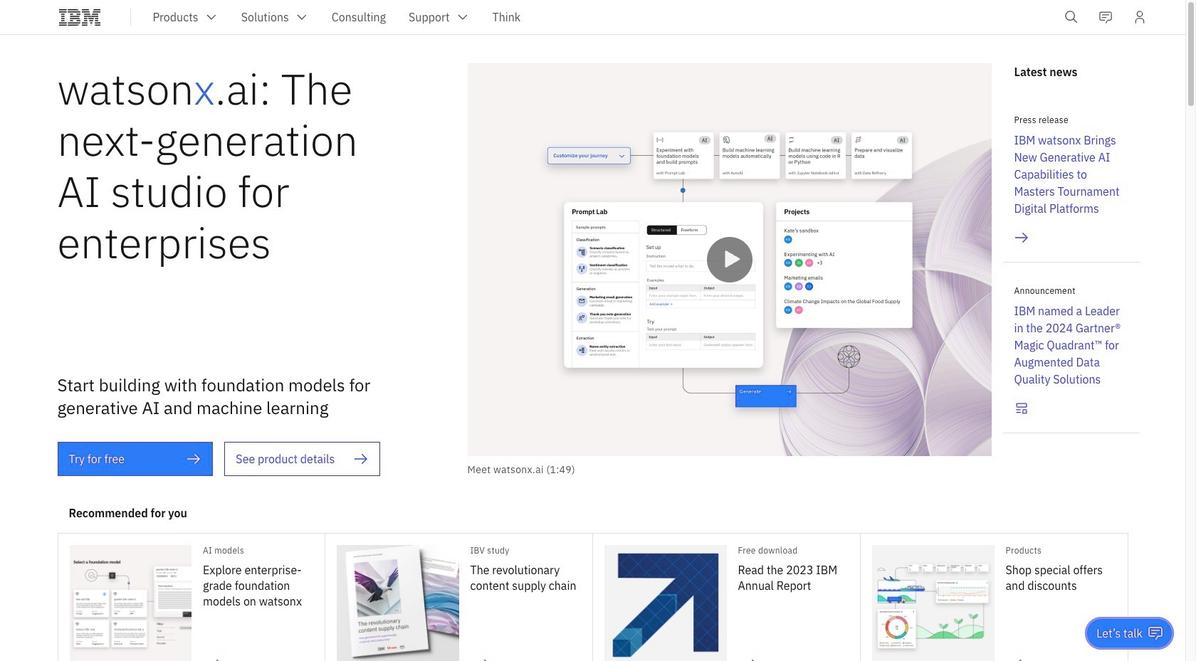 Task type: locate. For each thing, give the bounding box(es) containing it.
let's talk element
[[1097, 626, 1143, 642]]



